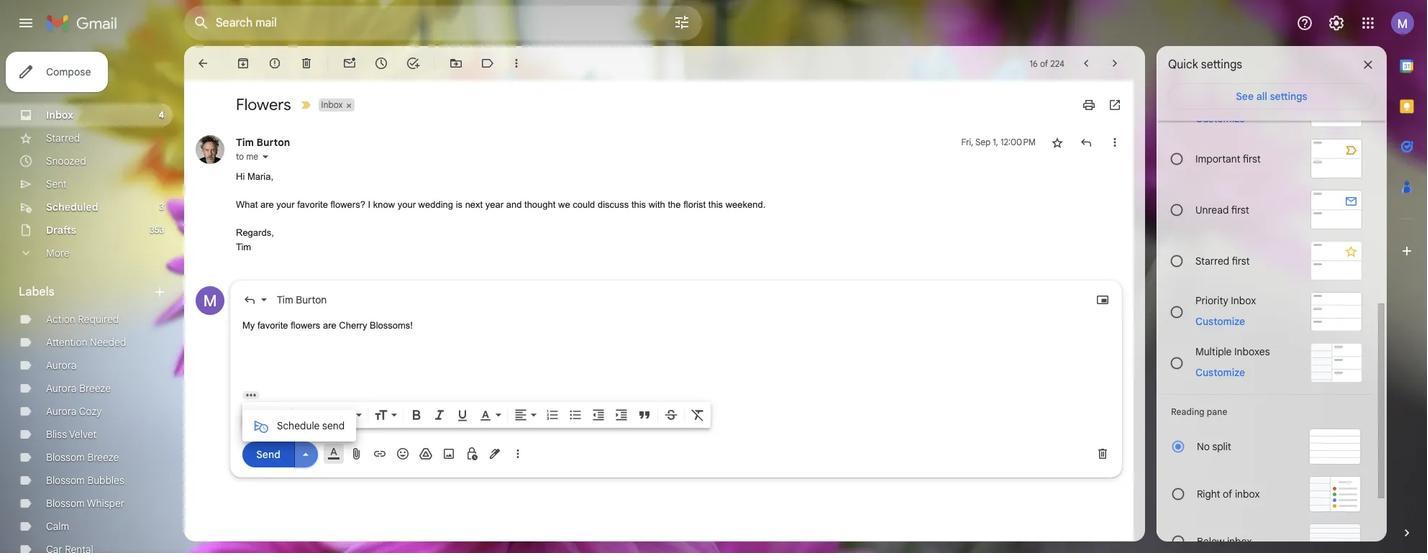 Task type: describe. For each thing, give the bounding box(es) containing it.
Message Body text field
[[242, 319, 1110, 380]]

no split
[[1197, 440, 1231, 453]]

compose
[[46, 65, 91, 78]]

maria,
[[247, 171, 273, 182]]

strikethrough ‪(⌘⇧x)‬ image
[[664, 408, 678, 422]]

blossom whisper
[[46, 497, 125, 510]]

calm
[[46, 520, 69, 533]]

undo ‪(⌘z)‬ image
[[248, 408, 263, 422]]

schedule send
[[277, 419, 345, 432]]

formatting options toolbar
[[242, 402, 711, 428]]

more button
[[0, 242, 173, 265]]

blossom bubbles link
[[46, 474, 124, 487]]

send
[[256, 448, 280, 461]]

cozy
[[79, 405, 102, 418]]

search mail image
[[188, 10, 214, 36]]

attention
[[46, 336, 87, 349]]

16
[[1030, 58, 1038, 69]]

224
[[1050, 58, 1065, 69]]

the
[[668, 199, 681, 210]]

1,
[[993, 137, 998, 147]]

know
[[373, 199, 395, 210]]

12:00 pm
[[1000, 137, 1036, 147]]

4
[[159, 109, 164, 120]]

attention needed link
[[46, 336, 126, 349]]

insert link ‪(⌘k)‬ image
[[373, 447, 387, 461]]

blossom for blossom breeze
[[46, 451, 85, 464]]

fri, sep 1, 12:00 pm
[[961, 137, 1036, 147]]

attention needed
[[46, 336, 126, 349]]

send button
[[242, 441, 294, 467]]

indent more ‪(⌘])‬ image
[[614, 408, 629, 422]]

inbox link
[[46, 109, 73, 122]]

1 your from the left
[[276, 199, 295, 210]]

type of response image
[[242, 293, 257, 307]]

aurora cozy link
[[46, 405, 102, 418]]

reading pane element
[[1171, 406, 1361, 417]]

report spam image
[[268, 56, 282, 70]]

underline ‪(⌘u)‬ image
[[455, 409, 470, 423]]

first for important first
[[1243, 152, 1261, 165]]

toggle confidential mode image
[[465, 447, 479, 461]]

aurora cozy
[[46, 405, 102, 418]]

year
[[485, 199, 504, 210]]

sep
[[975, 137, 991, 147]]

action
[[46, 313, 75, 326]]

0 vertical spatial tim
[[236, 136, 254, 149]]

reading
[[1171, 406, 1205, 417]]

aurora for aurora cozy
[[46, 405, 77, 418]]

cherry
[[339, 320, 367, 331]]

unread
[[1195, 203, 1229, 216]]

schedule
[[277, 419, 320, 432]]

bubbles
[[87, 474, 124, 487]]

starred for starred first
[[1195, 254, 1229, 267]]

3
[[159, 201, 164, 212]]

what
[[236, 199, 258, 210]]

me
[[246, 151, 258, 162]]

tim inside "regards, tim"
[[236, 241, 251, 252]]

indent less ‪(⌘[)‬ image
[[591, 408, 606, 422]]

insert emoji ‪(⌘⇧2)‬ image
[[396, 447, 410, 461]]

my
[[242, 320, 255, 331]]

action required link
[[46, 313, 119, 326]]

delete image
[[299, 56, 314, 70]]

weekend.
[[726, 199, 766, 210]]

tahoma
[[298, 409, 335, 422]]

breeze for aurora breeze
[[79, 382, 111, 395]]

thought
[[524, 199, 556, 210]]

labels navigation
[[0, 46, 184, 553]]

blossoms!
[[370, 320, 413, 331]]

compose button
[[6, 52, 108, 92]]

starred link
[[46, 132, 80, 145]]

send
[[322, 419, 345, 432]]

favorite inside 'message body' text field
[[257, 320, 288, 331]]

quick
[[1168, 58, 1198, 72]]

we
[[558, 199, 570, 210]]

multiple inboxes
[[1195, 345, 1270, 358]]

regards,
[[236, 227, 274, 238]]

Search mail text field
[[216, 16, 633, 30]]

insert files using drive image
[[419, 447, 433, 461]]

back to inbox image
[[196, 56, 210, 70]]

archive image
[[236, 56, 250, 70]]

my favorite flowers are cherry blossoms!
[[242, 320, 413, 331]]

snoozed link
[[46, 155, 86, 168]]

1 this from the left
[[631, 199, 646, 210]]

labels heading
[[19, 285, 152, 299]]

are inside 'message body' text field
[[323, 320, 336, 331]]

move to image
[[449, 56, 463, 70]]

snoozed
[[46, 155, 86, 168]]

Not starred checkbox
[[1050, 135, 1065, 150]]

next
[[465, 199, 483, 210]]

16 of 224
[[1030, 58, 1065, 69]]

of for right
[[1223, 488, 1232, 501]]

and
[[506, 199, 522, 210]]

0 vertical spatial are
[[260, 199, 274, 210]]

blossom breeze link
[[46, 451, 119, 464]]

hi
[[236, 171, 245, 182]]

gmail image
[[46, 9, 124, 37]]

settings
[[1201, 58, 1242, 72]]

bliss
[[46, 428, 67, 441]]

velvet
[[69, 428, 97, 441]]

flowers
[[236, 95, 291, 114]]

drafts link
[[46, 224, 76, 237]]

needed
[[90, 336, 126, 349]]

aurora link
[[46, 359, 77, 372]]

to me
[[236, 151, 258, 162]]

regards, tim
[[236, 227, 274, 252]]

pane
[[1207, 406, 1227, 417]]

support image
[[1296, 14, 1313, 32]]

right
[[1197, 488, 1220, 501]]

labels image
[[480, 56, 495, 70]]



Task type: locate. For each thing, give the bounding box(es) containing it.
newer image
[[1079, 56, 1093, 70]]

1 blossom from the top
[[46, 451, 85, 464]]

your right know
[[398, 199, 416, 210]]

1 vertical spatial starred
[[1195, 254, 1229, 267]]

inbox right "priority"
[[1231, 294, 1256, 307]]

scheduled
[[46, 201, 98, 214]]

of
[[1040, 58, 1048, 69], [1223, 488, 1232, 501]]

wedding
[[418, 199, 453, 210]]

bulleted list ‪(⌘⇧8)‬ image
[[568, 408, 583, 422]]

1 horizontal spatial burton
[[296, 293, 327, 306]]

1 vertical spatial breeze
[[87, 451, 119, 464]]

1 vertical spatial inbox
[[1227, 535, 1252, 548]]

0 horizontal spatial of
[[1040, 58, 1048, 69]]

action required
[[46, 313, 119, 326]]

0 horizontal spatial your
[[276, 199, 295, 210]]

burton up flowers
[[296, 293, 327, 306]]

inbox right right
[[1235, 488, 1260, 501]]

1 horizontal spatial of
[[1223, 488, 1232, 501]]

0 vertical spatial starred
[[46, 132, 80, 145]]

of right 16
[[1040, 58, 1048, 69]]

aurora for aurora link
[[46, 359, 77, 372]]

inbox button
[[318, 99, 344, 111]]

show trimmed content image
[[242, 391, 260, 399]]

blossom for blossom whisper
[[46, 497, 85, 510]]

aurora down attention
[[46, 359, 77, 372]]

are right what
[[260, 199, 274, 210]]

multiple
[[1195, 345, 1232, 358]]

0 vertical spatial blossom
[[46, 451, 85, 464]]

0 vertical spatial burton
[[256, 136, 290, 149]]

discard draft ‪(⌘⇧d)‬ image
[[1095, 447, 1110, 461]]

first right important
[[1243, 152, 1261, 165]]

calm link
[[46, 520, 69, 533]]

0 horizontal spatial are
[[260, 199, 274, 210]]

drafts
[[46, 224, 76, 237]]

1 horizontal spatial this
[[708, 199, 723, 210]]

breeze up bubbles
[[87, 451, 119, 464]]

0 vertical spatial breeze
[[79, 382, 111, 395]]

tim burton up flowers
[[277, 293, 327, 306]]

starred for starred link
[[46, 132, 80, 145]]

breeze up the cozy
[[79, 382, 111, 395]]

starred
[[46, 132, 80, 145], [1195, 254, 1229, 267]]

tim burton
[[236, 136, 290, 149], [277, 293, 327, 306]]

2 horizontal spatial inbox
[[1231, 294, 1256, 307]]

required
[[78, 313, 119, 326]]

this left with
[[631, 199, 646, 210]]

of right right
[[1223, 488, 1232, 501]]

italic ‪(⌘i)‬ image
[[432, 408, 447, 422]]

0 vertical spatial inbox
[[1235, 488, 1260, 501]]

scheduled link
[[46, 201, 98, 214]]

1 horizontal spatial are
[[323, 320, 336, 331]]

priority
[[1195, 294, 1228, 307]]

this
[[631, 199, 646, 210], [708, 199, 723, 210]]

main menu image
[[17, 14, 35, 32]]

remove formatting ‪(⌘\)‬ image
[[691, 408, 705, 422]]

1 vertical spatial burton
[[296, 293, 327, 306]]

blossom whisper link
[[46, 497, 125, 510]]

first
[[1243, 152, 1261, 165], [1231, 203, 1249, 216], [1232, 254, 1250, 267]]

tim burton up show details image
[[236, 136, 290, 149]]

redo ‪(⌘y)‬ image
[[271, 408, 286, 422]]

1 vertical spatial blossom
[[46, 474, 85, 487]]

tim up flowers
[[277, 293, 293, 306]]

tahoma option
[[295, 408, 353, 422]]

aurora for aurora breeze
[[46, 382, 77, 395]]

0 vertical spatial of
[[1040, 58, 1048, 69]]

priority inbox
[[1195, 294, 1256, 307]]

blossom for blossom bubbles
[[46, 474, 85, 487]]

unread first
[[1195, 203, 1249, 216]]

3 aurora from the top
[[46, 405, 77, 418]]

1 vertical spatial aurora
[[46, 382, 77, 395]]

2 blossom from the top
[[46, 474, 85, 487]]

important first
[[1195, 152, 1261, 165]]

1 horizontal spatial favorite
[[297, 199, 328, 210]]

quote ‪(⌘⇧9)‬ image
[[637, 408, 652, 422]]

0 horizontal spatial starred
[[46, 132, 80, 145]]

blossom up calm link
[[46, 497, 85, 510]]

inboxes
[[1234, 345, 1270, 358]]

2 this from the left
[[708, 199, 723, 210]]

hi maria,
[[236, 171, 273, 182]]

0 horizontal spatial favorite
[[257, 320, 288, 331]]

1 vertical spatial tim
[[236, 241, 251, 252]]

0 vertical spatial aurora
[[46, 359, 77, 372]]

1 vertical spatial are
[[323, 320, 336, 331]]

1 horizontal spatial inbox
[[321, 99, 343, 110]]

1 vertical spatial of
[[1223, 488, 1232, 501]]

2 your from the left
[[398, 199, 416, 210]]

inbox up starred link
[[46, 109, 73, 122]]

inbox inside labels navigation
[[46, 109, 73, 122]]

favorite left flowers?
[[297, 199, 328, 210]]

could
[[573, 199, 595, 210]]

reading pane
[[1171, 406, 1227, 417]]

settings image
[[1328, 14, 1345, 32]]

your right what
[[276, 199, 295, 210]]

is
[[456, 199, 463, 210]]

more send options image
[[299, 447, 313, 461]]

tab list
[[1387, 46, 1427, 501]]

inbox
[[321, 99, 343, 110], [46, 109, 73, 122], [1231, 294, 1256, 307]]

quick settings element
[[1168, 58, 1242, 83]]

advanced search options image
[[668, 8, 696, 37]]

favorite right my
[[257, 320, 288, 331]]

starred up snoozed link
[[46, 132, 80, 145]]

starred up "priority"
[[1195, 254, 1229, 267]]

1 aurora from the top
[[46, 359, 77, 372]]

0 horizontal spatial inbox
[[46, 109, 73, 122]]

snooze image
[[374, 56, 388, 70]]

0 vertical spatial tim burton
[[236, 136, 290, 149]]

blossom down blossom breeze link on the bottom left of page
[[46, 474, 85, 487]]

0 horizontal spatial this
[[631, 199, 646, 210]]

aurora
[[46, 359, 77, 372], [46, 382, 77, 395], [46, 405, 77, 418]]

0 vertical spatial first
[[1243, 152, 1261, 165]]

numbered list ‪(⌘⇧7)‬ image
[[545, 408, 560, 422]]

show details image
[[261, 152, 270, 161]]

right of inbox
[[1197, 488, 1260, 501]]

are
[[260, 199, 274, 210], [323, 320, 336, 331]]

quick settings
[[1168, 58, 1242, 72]]

add to tasks image
[[406, 56, 420, 70]]

first up priority inbox
[[1232, 254, 1250, 267]]

blossom
[[46, 451, 85, 464], [46, 474, 85, 487], [46, 497, 85, 510]]

first for starred first
[[1232, 254, 1250, 267]]

labels
[[19, 285, 54, 299]]

2 vertical spatial blossom
[[46, 497, 85, 510]]

bliss velvet
[[46, 428, 97, 441]]

more image
[[509, 56, 524, 70]]

0 horizontal spatial burton
[[256, 136, 290, 149]]

first for unread first
[[1231, 203, 1249, 216]]

1 vertical spatial favorite
[[257, 320, 288, 331]]

older image
[[1108, 56, 1122, 70]]

tim up to me at the top
[[236, 136, 254, 149]]

1 horizontal spatial starred
[[1195, 254, 1229, 267]]

sent link
[[46, 178, 67, 191]]

3 blossom from the top
[[46, 497, 85, 510]]

1 horizontal spatial your
[[398, 199, 416, 210]]

2 aurora from the top
[[46, 382, 77, 395]]

353
[[150, 224, 164, 235]]

no
[[1197, 440, 1210, 453]]

inbox inside button
[[321, 99, 343, 110]]

starred inside labels navigation
[[46, 132, 80, 145]]

split
[[1212, 440, 1231, 453]]

your
[[276, 199, 295, 210], [398, 199, 416, 210]]

this right florist
[[708, 199, 723, 210]]

2 vertical spatial tim
[[277, 293, 293, 306]]

starred first
[[1195, 254, 1250, 267]]

2 vertical spatial first
[[1232, 254, 1250, 267]]

aurora breeze
[[46, 382, 111, 395]]

fri, sep 1, 12:00 pm cell
[[961, 135, 1036, 150]]

inbox
[[1235, 488, 1260, 501], [1227, 535, 1252, 548]]

aurora up bliss
[[46, 405, 77, 418]]

are left cherry
[[323, 320, 336, 331]]

attach files image
[[350, 447, 364, 461]]

of for 16
[[1040, 58, 1048, 69]]

inbox for the inbox button
[[321, 99, 343, 110]]

1 vertical spatial tim burton
[[277, 293, 327, 306]]

to
[[236, 151, 244, 162]]

bliss velvet link
[[46, 428, 97, 441]]

blossom bubbles
[[46, 474, 124, 487]]

insert photo image
[[442, 447, 456, 461]]

inbox for inbox 'link'
[[46, 109, 73, 122]]

more
[[46, 247, 69, 260]]

blossom down bliss velvet link
[[46, 451, 85, 464]]

inbox right below
[[1227, 535, 1252, 548]]

what are your favorite flowers? i know your wedding is next year and thought we could discuss this with the florist this weekend.
[[236, 199, 766, 210]]

sent
[[46, 178, 67, 191]]

None search field
[[184, 6, 702, 40]]

important
[[1195, 152, 1240, 165]]

flowers
[[291, 320, 320, 331]]

1 vertical spatial first
[[1231, 203, 1249, 216]]

flowers?
[[331, 199, 365, 210]]

whisper
[[87, 497, 125, 510]]

first right unread
[[1231, 203, 1249, 216]]

fri,
[[961, 137, 973, 147]]

bold ‪(⌘b)‬ image
[[409, 408, 424, 422]]

tim down regards,
[[236, 241, 251, 252]]

insert signature image
[[488, 447, 502, 461]]

2 vertical spatial aurora
[[46, 405, 77, 418]]

i
[[368, 199, 371, 210]]

inbox right flowers
[[321, 99, 343, 110]]

breeze for blossom breeze
[[87, 451, 119, 464]]

with
[[649, 199, 665, 210]]

breeze
[[79, 382, 111, 395], [87, 451, 119, 464]]

more options image
[[514, 447, 522, 461]]

burton up show details image
[[256, 136, 290, 149]]

aurora down aurora link
[[46, 382, 77, 395]]

0 vertical spatial favorite
[[297, 199, 328, 210]]

aurora breeze link
[[46, 382, 111, 395]]



Task type: vqa. For each thing, say whether or not it's contained in the screenshot.
the formatting options toolbar
yes



